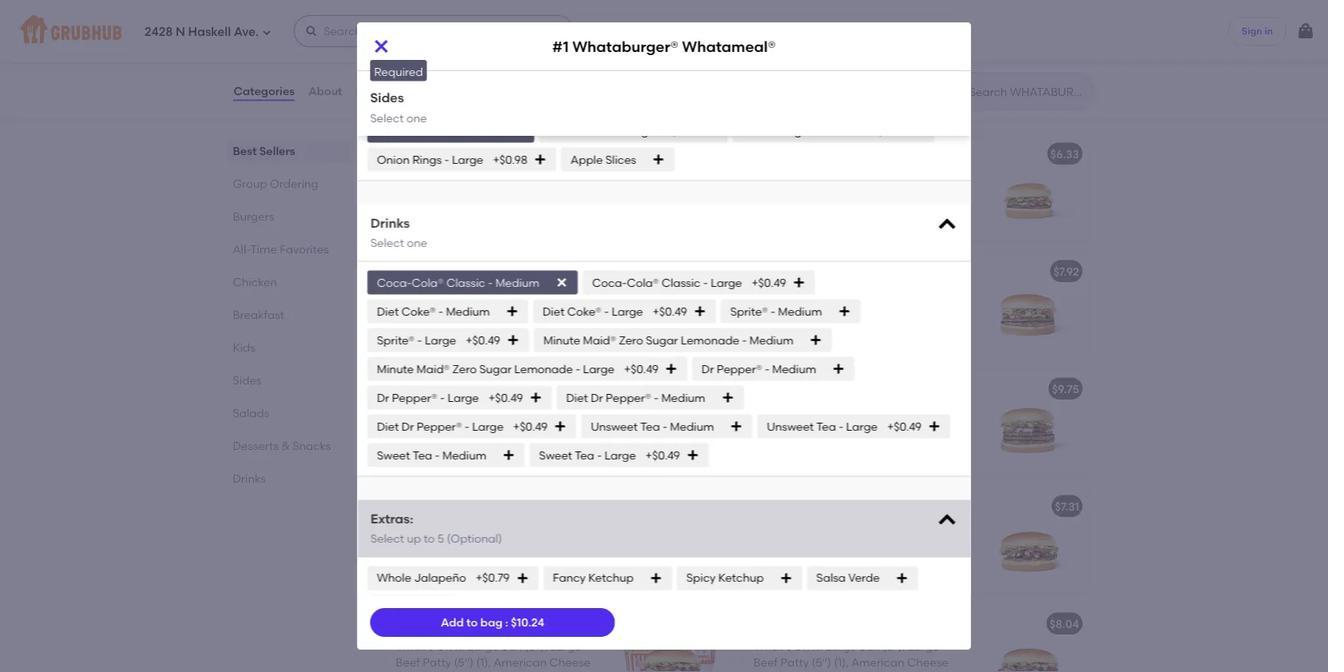Task type: locate. For each thing, give the bounding box(es) containing it.
pepper® up the unsweet tea - medium
[[606, 391, 651, 405]]

lettuce, inside what's on it: whataburger® (10), tomato, lettuce, pickles, diced onions, mustard (4oz), mayonnaise (4oz), ketchup (4oz)
[[443, 11, 487, 24]]

patty down #3 triple meat whataburger®
[[781, 421, 810, 434]]

bun for #3 triple meat whataburger® whatameal®
[[502, 405, 523, 418]]

onions for #3 triple meat whataburger® whatameal®
[[430, 453, 468, 467]]

coca-cola® classic - large
[[592, 276, 742, 290]]

0 horizontal spatial rings
[[412, 153, 442, 167]]

1 horizontal spatial sprite®
[[730, 305, 768, 318]]

lemonade up the $13.90 + at the bottom right of page
[[681, 333, 739, 347]]

sugar down coca-cola® classic - large on the top
[[646, 333, 678, 347]]

on inside 'what's on it: large bun (5"), large beef patty (5") (1), tomato (regular), lettuce (regular), pickles (regular), diced onions (regular), mustard (regular)'
[[794, 170, 810, 183]]

1 horizontal spatial #2
[[754, 265, 768, 278]]

french up apple
[[549, 124, 586, 138]]

maid® up dr pepper® - large
[[416, 362, 450, 376]]

3 select from the top
[[370, 237, 404, 250]]

onions, inside what's on it: whataburger® (10), tomato, lettuce, pickles, diced onions, mustard (4oz), mayonnaise (4oz), ketchup (4oz)
[[396, 27, 437, 41]]

1 + from the top
[[718, 265, 725, 278]]

beef
[[754, 186, 778, 199], [754, 303, 778, 317], [396, 307, 420, 320], [396, 421, 420, 434], [754, 421, 778, 434]]

it: inside 'what's on it: large bun (5"), large beef patty (5") (1), tomato (regular), lettuce (regular), pickles (regular), diced onions (regular), mustard (regular)'
[[813, 170, 823, 183]]

0 vertical spatial maid®
[[583, 333, 616, 347]]

1 horizontal spatial lemonade
[[681, 333, 739, 347]]

0 horizontal spatial (4oz)
[[476, 43, 502, 57]]

2 best seller from the top
[[406, 248, 454, 260]]

0 vertical spatial sugar
[[646, 333, 678, 347]]

#3 down sprite® - large
[[396, 382, 411, 396]]

mustard inside what's on it: double meat whataburger® (10), tomato, lettuce, pickles, diced onions, mustard (4oz), mayonnaise (4oz), ketchup (4oz)
[[875, 27, 919, 41]]

1 horizontal spatial #4
[[754, 499, 769, 513]]

patty up sprite® - large
[[423, 307, 452, 320]]

onions for #2 double meat whataburger® whatameal®
[[430, 339, 468, 353]]

what's on it: large bun (5"), large beef patty (5") (2), tomato (regular), lettuce (regular), pickles (regular), diced onions (regular), mustard (regular) down coca-cola® classic - medium
[[396, 290, 593, 369]]

1 horizontal spatial french
[[549, 124, 586, 138]]

one up coca-cola® classic - medium
[[407, 237, 427, 250]]

(regular) for #3 triple meat whataburger®
[[754, 469, 804, 483]]

svg image
[[1297, 22, 1316, 41], [305, 25, 318, 38], [372, 37, 391, 56], [705, 125, 718, 138], [652, 154, 665, 166], [936, 214, 958, 237], [555, 276, 568, 289], [693, 305, 706, 318], [838, 305, 851, 318], [810, 334, 822, 347], [665, 363, 678, 376], [832, 363, 845, 376], [721, 392, 734, 404], [554, 420, 567, 433], [928, 420, 941, 433], [936, 510, 958, 532], [516, 572, 529, 585], [650, 572, 662, 585]]

& inside button
[[451, 617, 460, 630]]

one inside drinks select one
[[407, 237, 427, 250]]

rings for large
[[412, 153, 442, 167]]

4 select from the top
[[370, 532, 404, 546]]

#3 for #3 triple meat whataburger® whatameal®
[[396, 382, 411, 396]]

#2
[[754, 265, 768, 278], [396, 268, 410, 281]]

sides up reviews
[[370, 64, 404, 79]]

classic up minute maid® zero sugar lemonade - medium
[[662, 276, 701, 290]]

beef up sprite® - large
[[396, 307, 420, 320]]

diet
[[377, 305, 399, 318], [543, 305, 564, 318], [566, 391, 588, 405], [377, 420, 399, 433]]

0 horizontal spatial (2),
[[476, 307, 493, 320]]

rings for medium
[[778, 124, 807, 138]]

2 french from the left
[[549, 124, 586, 138]]

tea down #3 triple meat whataburger®
[[816, 420, 836, 433]]

2 unsweet from the left
[[767, 420, 814, 433]]

cola® up diet coke® - large
[[627, 276, 659, 290]]

(5") down coca-cola® classic - medium
[[454, 307, 474, 320]]

2 #4 from the left
[[754, 499, 769, 513]]

what's on it: large bun (5"), large beef patty (5") (3), tomato (regular), lettuce (regular), pickles (regular), diced onions (regular), mustard (regular) down #3 triple meat whataburger®
[[754, 405, 951, 483]]

1 (3), from the left
[[476, 421, 494, 434]]

french fries - medium
[[377, 124, 496, 138]]

(regular) for #2 double meat whataburger®
[[754, 352, 804, 366]]

pickles for #2 double meat whataburger® whatameal®
[[495, 323, 532, 336]]

tomato down #3 triple meat whataburger®
[[854, 421, 896, 434]]

sides down kids
[[233, 373, 262, 387]]

seller for double
[[428, 248, 454, 260]]

2 onions, from the left
[[831, 27, 872, 41]]

diet up sprite® - large
[[377, 305, 399, 318]]

1 vertical spatial one
[[407, 111, 427, 125]]

on inside what's on it: double meat whataburger® (10), tomato, lettuce, pickles, diced onions, mustard (4oz), mayonnaise (4oz), ketchup (4oz)
[[794, 0, 810, 8]]

1 coca- from the left
[[377, 276, 412, 290]]

#5 bacon & cheese whataburger® image
[[970, 606, 1090, 672]]

0 horizontal spatial lettuce,
[[443, 11, 487, 24]]

fries up onion rings - large
[[417, 124, 442, 138]]

1 vertical spatial mayonnaise
[[754, 43, 819, 57]]

sweet up "#4 jalapeño & cheese whataburger® whatameal®"
[[539, 449, 572, 462]]

sides down 'required'
[[370, 90, 404, 105]]

1 #4 from the left
[[396, 499, 411, 513]]

chicken tab
[[233, 273, 345, 290]]

#3
[[396, 382, 411, 396], [754, 382, 769, 396]]

bun for #3 triple meat whataburger®
[[860, 405, 881, 418]]

lettuce for #2 double meat whataburger®
[[754, 320, 795, 333]]

0 horizontal spatial burgers
[[233, 209, 274, 223]]

coke® for large
[[567, 305, 601, 318]]

2 #3 from the left
[[754, 382, 769, 396]]

beef for #3 triple meat whataburger® whatameal®
[[396, 421, 420, 434]]

1 french from the left
[[377, 124, 414, 138]]

sides inside tab
[[233, 373, 262, 387]]

patty for #3 triple meat whataburger®
[[781, 421, 810, 434]]

desserts & snacks tab
[[233, 437, 345, 454]]

#2 double meat whataburger® whatameal® image
[[612, 254, 732, 358]]

0 vertical spatial one
[[407, 85, 427, 99]]

1 horizontal spatial onions,
[[831, 27, 872, 41]]

what's on it: large bun (5"), large beef patty (5") (3), tomato (regular), lettuce (regular), pickles (regular), diced onions (regular), mustard (regular)
[[396, 405, 593, 483], [754, 405, 951, 483]]

bun
[[860, 170, 881, 183], [860, 287, 881, 301], [502, 290, 523, 304], [502, 405, 523, 418], [860, 405, 881, 418]]

(regular) for #2 double meat whataburger® whatameal®
[[396, 355, 446, 369]]

drinks inside drinks select one
[[370, 215, 410, 231]]

0 vertical spatial lemonade
[[681, 333, 739, 347]]

cheese up verde
[[838, 499, 879, 513]]

bun for #2 double meat whataburger® whatameal®
[[502, 290, 523, 304]]

$11.58
[[687, 499, 718, 513]]

1 coke® from the left
[[401, 305, 436, 318]]

dr up sweet tea - large
[[591, 391, 603, 405]]

patty
[[781, 186, 810, 199], [781, 303, 810, 317], [423, 307, 452, 320], [423, 421, 452, 434], [781, 421, 810, 434]]

(4oz)
[[476, 43, 502, 57], [902, 43, 928, 57]]

drinks tab
[[233, 470, 345, 487]]

2 seller from the top
[[428, 248, 454, 260]]

coke® down #2 double meat whataburger® whatameal®
[[567, 305, 601, 318]]

0 horizontal spatial #4
[[396, 499, 411, 513]]

1 horizontal spatial burgers
[[383, 99, 448, 119]]

0 vertical spatial to
[[424, 532, 435, 546]]

(4oz),
[[487, 27, 516, 41], [922, 27, 951, 41], [396, 43, 425, 57], [822, 43, 851, 57]]

apple slices
[[571, 153, 636, 167]]

(5") up sweet tea - medium
[[454, 421, 474, 434]]

0 horizontal spatial onion
[[377, 153, 410, 167]]

patty inside 'what's on it: large bun (5"), large beef patty (5") (1), tomato (regular), lettuce (regular), pickles (regular), diced onions (regular), mustard (regular)'
[[781, 186, 810, 199]]

2 + from the top
[[718, 382, 725, 396]]

0 horizontal spatial coke®
[[401, 305, 436, 318]]

(5") left (1),
[[812, 186, 832, 199]]

onions down unsweet tea - large
[[788, 453, 826, 467]]

diet down dr pepper® - large
[[377, 420, 399, 433]]

about
[[309, 84, 342, 98]]

beef down dr pepper® - large
[[396, 421, 420, 434]]

double inside what's on it: double meat whataburger® (10), tomato, lettuce, pickles, diced onions, mustard (4oz), mayonnaise (4oz), ketchup (4oz)
[[826, 0, 864, 8]]

1 one from the top
[[407, 85, 427, 99]]

& for #5 bacon & cheese whataburger® whatameal®
[[451, 617, 460, 630]]

cheese
[[480, 499, 521, 513], [838, 499, 879, 513], [463, 617, 504, 630]]

(5") down #2 double meat whataburger® at top
[[812, 303, 832, 317]]

1 horizontal spatial (10),
[[836, 11, 858, 24]]

beef inside 'what's on it: large bun (5"), large beef patty (5") (1), tomato (regular), lettuce (regular), pickles (regular), diced onions (regular), mustard (regular)'
[[754, 186, 778, 199]]

0 vertical spatial rings
[[778, 124, 807, 138]]

dr up diet dr pepper® - large
[[377, 391, 389, 405]]

1 vertical spatial rings
[[412, 153, 442, 167]]

coca- up diet coke® - medium
[[377, 276, 412, 290]]

1 vertical spatial minute
[[377, 362, 414, 376]]

fries
[[417, 124, 442, 138], [588, 124, 613, 138]]

2 select from the top
[[370, 111, 404, 125]]

1 vertical spatial best
[[233, 144, 257, 157]]

double for #2 double meat whataburger®
[[771, 265, 810, 278]]

0 horizontal spatial lemonade
[[514, 362, 573, 376]]

(regular) for #3 triple meat whataburger® whatameal®
[[396, 469, 446, 483]]

unsweet
[[591, 420, 638, 433], [767, 420, 814, 433]]

1 horizontal spatial triple
[[771, 382, 801, 396]]

0 horizontal spatial french
[[377, 124, 414, 138]]

#3 down dr pepper® - medium
[[754, 382, 769, 396]]

best sellers tab
[[233, 142, 345, 159]]

2 triple from the left
[[771, 382, 801, 396]]

it: inside what's on it: whataburger® (10), tomato, lettuce, pickles, diced onions, mustard (4oz), mayonnaise (4oz), ketchup (4oz)
[[455, 0, 465, 8]]

1 vertical spatial +
[[718, 382, 725, 396]]

lemonade for medium
[[681, 333, 739, 347]]

0 vertical spatial pickles,
[[490, 11, 530, 24]]

2 tomato, from the left
[[860, 11, 905, 24]]

0 horizontal spatial double
[[413, 268, 452, 281]]

rings
[[778, 124, 807, 138], [412, 153, 442, 167]]

1 vertical spatial drinks
[[233, 471, 266, 485]]

tomato, inside what's on it: whataburger® (10), tomato, lettuce, pickles, diced onions, mustard (4oz), mayonnaise (4oz), ketchup (4oz)
[[396, 11, 440, 24]]

(5") inside 'what's on it: large bun (5"), large beef patty (5") (1), tomato (regular), lettuce (regular), pickles (regular), diced onions (regular), mustard (regular)'
[[812, 186, 832, 199]]

0 horizontal spatial sweet
[[377, 449, 410, 462]]

add to bag : $10.24
[[441, 616, 545, 629]]

tea
[[640, 420, 660, 433], [816, 420, 836, 433], [412, 449, 432, 462], [575, 449, 594, 462]]

1 #3 from the left
[[396, 382, 411, 396]]

1 horizontal spatial zero
[[619, 333, 643, 347]]

best seller up onion rings - large
[[406, 131, 454, 142]]

group
[[233, 177, 267, 190]]

#1
[[553, 37, 569, 55], [396, 150, 408, 164]]

beef down dr pepper® - medium
[[754, 421, 778, 434]]

1 vertical spatial lemonade
[[514, 362, 573, 376]]

#4 up up
[[396, 499, 411, 513]]

select
[[370, 85, 404, 99], [370, 111, 404, 125], [370, 237, 404, 250], [370, 532, 404, 546]]

0 vertical spatial minute
[[543, 333, 580, 347]]

tomato for #3 triple meat whataburger®
[[854, 421, 896, 434]]

up
[[407, 532, 421, 546]]

0 horizontal spatial to
[[424, 532, 435, 546]]

cheese for #4 jalapeño & cheese whataburger®
[[838, 499, 879, 513]]

meat for #2 double meat whataburger®
[[813, 265, 841, 278]]

what's on it: large bun (5"), large beef patty (5") (1), tomato (regular), lettuce (regular), pickles (regular), diced onions (regular), mustard (regular)
[[754, 170, 949, 248]]

(3),
[[476, 421, 494, 434], [834, 421, 852, 434]]

diet dr pepper® - large
[[377, 420, 503, 433]]

0 horizontal spatial minute
[[377, 362, 414, 376]]

what's inside 'what's on it: large bun (5"), large beef patty (5") (1), tomato (regular), lettuce (regular), pickles (regular), diced onions (regular), mustard (regular)'
[[754, 170, 791, 183]]

0 horizontal spatial cola®
[[412, 276, 444, 290]]

burgers up french fries - medium
[[383, 99, 448, 119]]

breakfast tab
[[233, 306, 345, 323]]

tomato down #3 triple meat whataburger® whatameal®
[[496, 421, 538, 434]]

select inside extras: select up to 5 (optional)
[[370, 532, 404, 546]]

patty left (1),
[[781, 186, 810, 199]]

1 fries from the left
[[417, 124, 442, 138]]

lettuce for #3 triple meat whataburger® whatameal®
[[396, 437, 437, 451]]

+$0.49 for minute maid® zero sugar lemonade - large
[[624, 362, 659, 376]]

drinks for drinks select one
[[370, 215, 410, 231]]

2 coke® from the left
[[567, 305, 601, 318]]

burgers down group
[[233, 209, 274, 223]]

lemonade up #3 triple meat whataburger® whatameal®
[[514, 362, 573, 376]]

dr pepper® - large
[[377, 391, 479, 405]]

1 (4oz) from the left
[[476, 43, 502, 57]]

zero
[[619, 333, 643, 347], [452, 362, 477, 376]]

(5"), inside 'what's on it: large bun (5"), large beef patty (5") (1), tomato (regular), lettuce (regular), pickles (regular), diced onions (regular), mustard (regular)'
[[883, 170, 906, 183]]

one down 'required'
[[407, 85, 427, 99]]

2 vertical spatial sides
[[233, 373, 262, 387]]

0 vertical spatial sides
[[370, 64, 404, 79]]

0 horizontal spatial pickles,
[[490, 11, 530, 24]]

fries for medium
[[417, 124, 442, 138]]

diet dr pepper® - medium
[[566, 391, 705, 405]]

(1),
[[834, 186, 849, 199]]

1 horizontal spatial tomato,
[[860, 11, 905, 24]]

0 horizontal spatial sprite®
[[377, 333, 414, 347]]

2 vertical spatial best
[[406, 248, 426, 260]]

beef up dr pepper® - medium
[[754, 303, 778, 317]]

2 vertical spatial +
[[718, 499, 725, 513]]

0 horizontal spatial triple
[[413, 382, 443, 396]]

1 lettuce, from the left
[[443, 11, 487, 24]]

svg image
[[262, 28, 272, 37], [512, 125, 525, 138], [912, 125, 925, 138], [534, 154, 547, 166], [793, 276, 805, 289], [506, 305, 519, 318], [507, 334, 519, 347], [529, 392, 542, 404], [730, 420, 743, 433], [502, 449, 515, 462], [686, 449, 699, 462], [780, 572, 793, 585], [896, 572, 909, 585]]

jalapeño for #4 jalapeño & cheese whataburger®
[[771, 499, 824, 513]]

best left sellers
[[233, 144, 257, 157]]

0 horizontal spatial tomato,
[[396, 11, 440, 24]]

1 seller from the top
[[428, 131, 454, 142]]

sign in button
[[1229, 17, 1287, 46]]

pickles
[[853, 202, 890, 216], [853, 320, 890, 333], [495, 323, 532, 336], [495, 437, 532, 451], [853, 437, 890, 451]]

select for whole
[[370, 532, 404, 546]]

2 (3), from the left
[[834, 421, 852, 434]]

2 cola® from the left
[[627, 276, 659, 290]]

1 vertical spatial seller
[[428, 248, 454, 260]]

pickles down #3 triple meat whataburger® whatameal®
[[495, 437, 532, 451]]

onion rings - large
[[377, 153, 483, 167]]

seller
[[428, 131, 454, 142], [428, 248, 454, 260]]

french down the reviews button
[[377, 124, 414, 138]]

pickles,
[[490, 11, 530, 24], [754, 27, 794, 41]]

0 horizontal spatial drinks
[[233, 471, 266, 485]]

1 vertical spatial #1
[[396, 150, 408, 164]]

0 horizontal spatial onions,
[[396, 27, 437, 41]]

0 horizontal spatial maid®
[[416, 362, 450, 376]]

1 horizontal spatial drinks
[[370, 215, 410, 231]]

+ for $11.58
[[718, 499, 725, 513]]

to
[[424, 532, 435, 546], [467, 616, 478, 629]]

(5") down #3 triple meat whataburger®
[[812, 421, 832, 434]]

coca- for coca-cola® classic - medium
[[377, 276, 412, 290]]

Search WHATABURGER search field
[[968, 84, 1090, 99]]

jalapeño up salsa
[[771, 499, 824, 513]]

1 sweet from the left
[[377, 449, 410, 462]]

french for french fries - large
[[549, 124, 586, 138]]

onions
[[788, 218, 826, 232], [788, 336, 826, 349], [430, 339, 468, 353], [430, 453, 468, 467], [788, 453, 826, 467]]

0 horizontal spatial what's on it: large bun (5"), large beef patty (5") (2), tomato (regular), lettuce (regular), pickles (regular), diced onions (regular), mustard (regular)
[[396, 290, 593, 369]]

(regular) inside 'what's on it: large bun (5"), large beef patty (5") (1), tomato (regular), lettuce (regular), pickles (regular), diced onions (regular), mustard (regular)'
[[754, 235, 804, 248]]

1 horizontal spatial minute
[[543, 333, 580, 347]]

0 horizontal spatial coca-
[[377, 276, 412, 290]]

select for coca-
[[370, 237, 404, 250]]

svg image inside main navigation navigation
[[262, 28, 272, 37]]

onions inside 'what's on it: large bun (5"), large beef patty (5") (1), tomato (regular), lettuce (regular), pickles (regular), diced onions (regular), mustard (regular)'
[[788, 218, 826, 232]]

1 horizontal spatial pickles,
[[754, 27, 794, 41]]

2 (4oz) from the left
[[902, 43, 928, 57]]

maid®
[[583, 333, 616, 347], [416, 362, 450, 376]]

0 horizontal spatial (3),
[[476, 421, 494, 434]]

1 triple from the left
[[413, 382, 443, 396]]

diet for diet coke® - medium
[[377, 305, 399, 318]]

cheese left :
[[463, 617, 504, 630]]

:
[[506, 616, 509, 629]]

#4 jalapeño & cheese whataburger® image
[[970, 489, 1090, 593]]

tomato
[[852, 186, 893, 199], [854, 303, 896, 317], [496, 307, 538, 320], [496, 421, 538, 434], [854, 421, 896, 434]]

drinks
[[370, 215, 410, 231], [233, 471, 266, 485]]

3 one from the top
[[407, 237, 427, 250]]

0 vertical spatial (10),
[[550, 0, 571, 8]]

tomato down #2 double meat whataburger® at top
[[854, 303, 896, 317]]

#2 double meat whataburger® image
[[970, 254, 1090, 358]]

cheese for #4 jalapeño & cheese whataburger® whatameal®
[[480, 499, 521, 513]]

maid® for minute maid® zero sugar lemonade - medium
[[583, 333, 616, 347]]

$11.94 +
[[688, 265, 725, 278]]

lettuce inside 'what's on it: large bun (5"), large beef patty (5") (1), tomato (regular), lettuce (regular), pickles (regular), diced onions (regular), mustard (regular)'
[[754, 202, 795, 216]]

lettuce for #3 triple meat whataburger®
[[754, 437, 795, 451]]

(regular) down sprite® - large
[[396, 355, 446, 369]]

+$0.49 for dr pepper® - large
[[488, 391, 523, 405]]

10 double meat whataburger® box image
[[970, 0, 1090, 65]]

to left the "5"
[[424, 532, 435, 546]]

(5"), for #3 triple meat whataburger® whatameal®
[[525, 405, 548, 418]]

onions down diet dr pepper® - large
[[430, 453, 468, 467]]

one
[[407, 85, 427, 99], [407, 111, 427, 125], [407, 237, 427, 250]]

onions down diet coke® - medium
[[430, 339, 468, 353]]

2 lettuce, from the left
[[907, 11, 952, 24]]

#3 triple meat whataburger®
[[754, 382, 916, 396]]

to left bag
[[467, 616, 478, 629]]

1 cola® from the left
[[412, 276, 444, 290]]

select inside drinks select one
[[370, 237, 404, 250]]

2 coca- from the left
[[592, 276, 627, 290]]

1 horizontal spatial (4oz)
[[902, 43, 928, 57]]

1 classic from the left
[[446, 276, 485, 290]]

#2 for #2 double meat whataburger®
[[754, 265, 768, 278]]

tea up "#4 jalapeño & cheese whataburger® whatameal®"
[[575, 449, 594, 462]]

1 what's on it: large bun (5"), large beef patty (5") (3), tomato (regular), lettuce (regular), pickles (regular), diced onions (regular), mustard (regular) from the left
[[396, 405, 593, 483]]

jalapeño down the "5"
[[414, 571, 466, 585]]

one up onion rings - large
[[407, 111, 427, 125]]

pickles up minute maid® zero sugar lemonade - large
[[495, 323, 532, 336]]

sprite® up dr pepper® - medium
[[730, 305, 768, 318]]

onions,
[[396, 27, 437, 41], [831, 27, 872, 41]]

tomato,
[[396, 11, 440, 24], [860, 11, 905, 24]]

& left snacks
[[281, 439, 290, 452]]

0 vertical spatial best seller
[[406, 131, 454, 142]]

1 horizontal spatial what's on it: large bun (5"), large beef patty (5") (3), tomato (regular), lettuce (regular), pickles (regular), diced onions (regular), mustard (regular)
[[754, 405, 951, 483]]

(2),
[[834, 303, 851, 317], [476, 307, 493, 320]]

seller up onion rings - large
[[428, 131, 454, 142]]

(5")
[[812, 186, 832, 199], [812, 303, 832, 317], [454, 307, 474, 320], [454, 421, 474, 434], [812, 421, 832, 434]]

diced inside 'what's on it: large bun (5"), large beef patty (5") (1), tomato (regular), lettuce (regular), pickles (regular), diced onions (regular), mustard (regular)'
[[754, 218, 786, 232]]

spicy ketchup
[[686, 571, 764, 585]]

kids
[[233, 340, 256, 354]]

1 horizontal spatial to
[[467, 616, 478, 629]]

0 vertical spatial mayonnaise
[[518, 27, 584, 41]]

cheese up (optional)
[[480, 499, 521, 513]]

(2), down coca-cola® classic - medium
[[476, 307, 493, 320]]

best seller up coca-cola® classic - medium
[[406, 248, 454, 260]]

1 tomato, from the left
[[396, 11, 440, 24]]

group ordering tab
[[233, 175, 345, 192]]

0 horizontal spatial fries
[[417, 124, 442, 138]]

2 one from the top
[[407, 111, 427, 125]]

2428 n haskell ave.
[[145, 25, 259, 39]]

coke® for medium
[[401, 305, 436, 318]]

1 horizontal spatial cola®
[[627, 276, 659, 290]]

zero for minute maid® zero sugar lemonade - medium
[[619, 333, 643, 347]]

+ for $13.90
[[718, 382, 725, 396]]

select for french
[[370, 85, 404, 99]]

what's inside what's on it: whataburger® (10), tomato, lettuce, pickles, diced onions, mustard (4oz), mayonnaise (4oz), ketchup (4oz)
[[396, 0, 433, 8]]

bag
[[481, 616, 503, 629]]

& right bacon
[[451, 617, 460, 630]]

3 + from the top
[[718, 499, 725, 513]]

sweet down diet dr pepper® - large
[[377, 449, 410, 462]]

#1 whataburger® whatameal®
[[553, 37, 776, 55], [396, 150, 565, 164]]

1 onions, from the left
[[396, 27, 437, 41]]

coca- up diet coke® - large
[[592, 276, 627, 290]]

french
[[377, 124, 414, 138], [549, 124, 586, 138]]

dr down dr pepper® - large
[[401, 420, 414, 433]]

+$0.49 for coca-cola® classic - large
[[752, 276, 786, 290]]

best seller for double
[[406, 248, 454, 260]]

minute down sprite® - large
[[377, 362, 414, 376]]

1 unsweet from the left
[[591, 420, 638, 433]]

pickles up #2 double meat whataburger® at top
[[853, 202, 890, 216]]

0 vertical spatial seller
[[428, 131, 454, 142]]

unsweet down diet dr pepper® - medium
[[591, 420, 638, 433]]

1 vertical spatial zero
[[452, 362, 477, 376]]

1 horizontal spatial coca-
[[592, 276, 627, 290]]

medium
[[452, 124, 496, 138], [817, 124, 861, 138], [495, 276, 539, 290], [446, 305, 490, 318], [778, 305, 822, 318], [750, 333, 794, 347], [772, 362, 816, 376], [661, 391, 705, 405], [670, 420, 714, 433], [442, 449, 486, 462]]

0 horizontal spatial unsweet
[[591, 420, 638, 433]]

1 best seller from the top
[[406, 131, 454, 142]]

onions, inside what's on it: double meat whataburger® (10), tomato, lettuce, pickles, diced onions, mustard (4oz), mayonnaise (4oz), ketchup (4oz)
[[831, 27, 872, 41]]

1 horizontal spatial sweet
[[539, 449, 572, 462]]

2 fries from the left
[[588, 124, 613, 138]]

tomato down #2 double meat whataburger® whatameal®
[[496, 307, 538, 320]]

0 vertical spatial sprite®
[[730, 305, 768, 318]]

tomato right (1),
[[852, 186, 893, 199]]

sugar for medium
[[646, 333, 678, 347]]

(2), down #2 double meat whataburger® at top
[[834, 303, 851, 317]]

1 horizontal spatial #3
[[754, 382, 769, 396]]

0 horizontal spatial mayonnaise
[[518, 27, 584, 41]]

best
[[406, 131, 426, 142], [233, 144, 257, 157], [406, 248, 426, 260]]

& up (optional)
[[469, 499, 477, 513]]

1 select from the top
[[370, 85, 404, 99]]

best for #2
[[406, 248, 426, 260]]

1 horizontal spatial double
[[771, 265, 810, 278]]

onions for #2 double meat whataburger®
[[788, 336, 826, 349]]

(10),
[[550, 0, 571, 8], [836, 11, 858, 24]]

burgers inside tab
[[233, 209, 274, 223]]

tea for unsweet tea - large
[[816, 420, 836, 433]]

best up coca-cola® classic - medium
[[406, 248, 426, 260]]

0 horizontal spatial #2
[[396, 268, 410, 281]]

(regular) down sweet tea - medium
[[396, 469, 446, 483]]

0 horizontal spatial classic
[[446, 276, 485, 290]]

fancy ketchup
[[553, 571, 634, 585]]

large
[[624, 124, 655, 138], [452, 153, 483, 167], [826, 170, 857, 183], [908, 170, 940, 183], [711, 276, 742, 290], [826, 287, 857, 301], [908, 287, 940, 301], [468, 290, 499, 304], [550, 290, 582, 304], [612, 305, 643, 318], [425, 333, 456, 347], [583, 362, 614, 376], [447, 391, 479, 405], [468, 405, 499, 418], [550, 405, 582, 418], [826, 405, 857, 418], [908, 405, 940, 418], [472, 420, 503, 433], [846, 420, 878, 433], [605, 449, 636, 462]]

pepper®
[[717, 362, 762, 376], [392, 391, 437, 405], [606, 391, 651, 405], [416, 420, 462, 433]]

(regular) down unsweet tea - large
[[754, 469, 804, 483]]

ketchup inside what's on it: double meat whataburger® (10), tomato, lettuce, pickles, diced onions, mustard (4oz), mayonnaise (4oz), ketchup (4oz)
[[854, 43, 899, 57]]

zero down diet coke® - large
[[619, 333, 643, 347]]

0 vertical spatial #1
[[553, 37, 569, 55]]

drinks inside tab
[[233, 471, 266, 485]]

pickles down unsweet tea - large
[[853, 437, 890, 451]]

1 horizontal spatial maid®
[[583, 333, 616, 347]]

#3 triple meat whataburger® image
[[970, 371, 1090, 475]]

1 horizontal spatial (3),
[[834, 421, 852, 434]]

1 vertical spatial maid®
[[416, 362, 450, 376]]

1 vertical spatial sprite®
[[377, 333, 414, 347]]

sides select one up french fries - medium
[[370, 64, 427, 99]]

& inside tab
[[281, 439, 290, 452]]

0 vertical spatial onion
[[742, 124, 775, 138]]

sugar for large
[[479, 362, 511, 376]]

jalapeño
[[413, 499, 466, 513], [771, 499, 824, 513], [414, 571, 466, 585]]

2 classic from the left
[[662, 276, 701, 290]]

on
[[436, 0, 452, 8], [794, 0, 810, 8], [794, 170, 810, 183], [794, 287, 810, 301], [436, 290, 452, 304], [436, 405, 452, 418], [794, 405, 810, 418]]

drinks down onion rings - large
[[370, 215, 410, 231]]

main navigation navigation
[[0, 0, 1329, 62]]

#5 bacon & cheese whataburger® whatameal® image
[[612, 606, 732, 672]]

fries up apple slices
[[588, 124, 613, 138]]

cheese inside button
[[463, 617, 504, 630]]

beef down "onion rings - medium"
[[754, 186, 778, 199]]

classic up diet coke® - medium
[[446, 276, 485, 290]]

1 vertical spatial best seller
[[406, 248, 454, 260]]

in
[[1265, 25, 1274, 37]]

tea for sweet tea - medium
[[412, 449, 432, 462]]

&
[[281, 439, 290, 452], [469, 499, 477, 513], [827, 499, 835, 513], [451, 617, 460, 630]]

sugar up #3 triple meat whataburger® whatameal®
[[479, 362, 511, 376]]

diced
[[533, 11, 564, 24], [797, 27, 828, 41], [754, 218, 786, 232], [754, 336, 786, 349], [396, 339, 428, 353], [396, 453, 428, 467], [754, 453, 786, 467]]

tea down diet dr pepper® - medium
[[640, 420, 660, 433]]

onions up #2 double meat whataburger® at top
[[788, 218, 826, 232]]

lemonade
[[681, 333, 739, 347], [514, 362, 573, 376]]

2 vertical spatial one
[[407, 237, 427, 250]]

0 horizontal spatial zero
[[452, 362, 477, 376]]

0 horizontal spatial sugar
[[479, 362, 511, 376]]

1 horizontal spatial sugar
[[646, 333, 678, 347]]

it:
[[455, 0, 465, 8], [813, 0, 823, 8], [813, 170, 823, 183], [813, 287, 823, 301], [455, 290, 465, 304], [455, 405, 465, 418], [813, 405, 823, 418]]

drinks down desserts
[[233, 471, 266, 485]]

zero up dr pepper® - large
[[452, 362, 477, 376]]

minute down diet coke® - large
[[543, 333, 580, 347]]

best seller
[[406, 131, 454, 142], [406, 248, 454, 260]]

patty up sweet tea - medium
[[423, 421, 452, 434]]

sprite® - medium
[[730, 305, 822, 318]]

mustard inside 'what's on it: large bun (5"), large beef patty (5") (1), tomato (regular), lettuce (regular), pickles (regular), diced onions (regular), mustard (regular)'
[[885, 218, 929, 232]]

onion for onion rings - large
[[377, 153, 410, 167]]

0 horizontal spatial what's on it: large bun (5"), large beef patty (5") (3), tomato (regular), lettuce (regular), pickles (regular), diced onions (regular), mustard (regular)
[[396, 405, 593, 483]]

2 sweet from the left
[[539, 449, 572, 462]]

pickles down #2 double meat whataburger® at top
[[853, 320, 890, 333]]

sweet
[[377, 449, 410, 462], [539, 449, 572, 462]]

+$0.79
[[476, 571, 510, 585]]

#2 down drinks select one
[[396, 268, 410, 281]]

1 horizontal spatial lettuce,
[[907, 11, 952, 24]]

whatameal® inside #5 bacon & cheese whataburger® whatameal® button
[[590, 617, 661, 630]]

classic
[[446, 276, 485, 290], [662, 276, 701, 290]]

diced inside what's on it: double meat whataburger® (10), tomato, lettuce, pickles, diced onions, mustard (4oz), mayonnaise (4oz), ketchup (4oz)
[[797, 27, 828, 41]]

minute maid® zero sugar lemonade - large
[[377, 362, 614, 376]]

what's
[[396, 0, 433, 8], [754, 0, 791, 8], [754, 170, 791, 183], [754, 287, 791, 301], [396, 290, 433, 304], [396, 405, 433, 418], [754, 405, 791, 418]]

& for #4 jalapeño & cheese whataburger® whatameal®
[[469, 499, 477, 513]]

2 what's on it: large bun (5"), large beef patty (5") (3), tomato (regular), lettuce (regular), pickles (regular), diced onions (regular), mustard (regular) from the left
[[754, 405, 951, 483]]

2 horizontal spatial double
[[826, 0, 864, 8]]

0 vertical spatial best
[[406, 131, 426, 142]]

(10), inside what's on it: whataburger® (10), tomato, lettuce, pickles, diced onions, mustard (4oz), mayonnaise (4oz), ketchup (4oz)
[[550, 0, 571, 8]]

lettuce for #2 double meat whataburger® whatameal®
[[396, 323, 437, 336]]



Task type: vqa. For each thing, say whether or not it's contained in the screenshot.
blueberry to the left
no



Task type: describe. For each thing, give the bounding box(es) containing it.
2 sides select one from the top
[[370, 90, 427, 125]]

(4oz) inside what's on it: double meat whataburger® (10), tomato, lettuce, pickles, diced onions, mustard (4oz), mayonnaise (4oz), ketchup (4oz)
[[902, 43, 928, 57]]

beef for #2 double meat whataburger® whatameal®
[[396, 307, 420, 320]]

meat for #3 triple meat whataburger®
[[804, 382, 833, 396]]

#2 for #2 double meat whataburger® whatameal®
[[396, 268, 410, 281]]

(5"), for #3 triple meat whataburger®
[[883, 405, 906, 418]]

tea for sweet tea - large
[[575, 449, 594, 462]]

0 vertical spatial burgers
[[383, 99, 448, 119]]

sign in
[[1242, 25, 1274, 37]]

$6.33
[[1051, 147, 1080, 161]]

cheese for #5 bacon & cheese whataburger® whatameal®
[[463, 617, 504, 630]]

onion rings - medium
[[742, 124, 861, 138]]

salads
[[233, 406, 270, 420]]

$11.58 +
[[687, 499, 725, 513]]

pickles, inside what's on it: whataburger® (10), tomato, lettuce, pickles, diced onions, mustard (4oz), mayonnaise (4oz), ketchup (4oz)
[[490, 11, 530, 24]]

minute for minute maid® zero sugar lemonade - large
[[377, 362, 414, 376]]

spicy
[[686, 571, 716, 585]]

2428
[[145, 25, 173, 39]]

pickles for #2 double meat whataburger®
[[853, 320, 890, 333]]

pepper® up the $13.90 + at the bottom right of page
[[717, 362, 762, 376]]

sweet for sweet tea - large
[[539, 449, 572, 462]]

1 vertical spatial #1 whataburger® whatameal®
[[396, 150, 565, 164]]

about button
[[308, 62, 343, 120]]

unsweet for unsweet tea - medium
[[591, 420, 638, 433]]

tomato for #2 double meat whataburger® whatameal®
[[496, 307, 538, 320]]

pickles for #3 triple meat whataburger®
[[853, 437, 890, 451]]

(3), for #3 triple meat whataburger®
[[834, 421, 852, 434]]

meat inside what's on it: double meat whataburger® (10), tomato, lettuce, pickles, diced onions, mustard (4oz), mayonnaise (4oz), ketchup (4oz)
[[867, 0, 895, 8]]

breakfast
[[233, 308, 285, 321]]

$8.04 button
[[744, 606, 1090, 672]]

#5 bacon & cheese whataburger® whatameal®
[[396, 617, 661, 630]]

what's inside what's on it: double meat whataburger® (10), tomato, lettuce, pickles, diced onions, mustard (4oz), mayonnaise (4oz), ketchup (4oz)
[[754, 0, 791, 8]]

extras: select up to 5 (optional)
[[370, 511, 502, 546]]

sprite® for sprite® - large
[[377, 333, 414, 347]]

$11.94
[[688, 265, 718, 278]]

best for #1
[[406, 131, 426, 142]]

bun inside 'what's on it: large bun (5"), large beef patty (5") (1), tomato (regular), lettuce (regular), pickles (regular), diced onions (regular), mustard (regular)'
[[860, 170, 881, 183]]

(5"), for #2 double meat whataburger® whatameal®
[[525, 290, 548, 304]]

diet coke® - large
[[543, 305, 643, 318]]

patty for #2 double meat whataburger® whatameal®
[[423, 307, 452, 320]]

unsweet tea - medium
[[591, 420, 714, 433]]

1 horizontal spatial #1
[[553, 37, 569, 55]]

mayonnaise inside what's on it: double meat whataburger® (10), tomato, lettuce, pickles, diced onions, mustard (4oz), mayonnaise (4oz), ketchup (4oz)
[[754, 43, 819, 57]]

meat for #3 triple meat whataburger® whatameal®
[[446, 382, 475, 396]]

one for fries
[[407, 85, 427, 99]]

onion for onion rings - medium
[[742, 124, 775, 138]]

what's on it: large bun (5"), large beef patty (5") (2), tomato (regular), lettuce (regular), pickles (regular), diced onions (regular), mustard (regular) for #2 double meat whataburger® whatameal®
[[396, 290, 593, 369]]

diet coke® - medium
[[377, 305, 490, 318]]

french for french fries - medium
[[377, 124, 414, 138]]

n
[[176, 25, 185, 39]]

bun for #2 double meat whataburger®
[[860, 287, 881, 301]]

salsa verde
[[817, 571, 880, 585]]

what's on it: double meat whataburger® (10), tomato, lettuce, pickles, diced onions, mustard (4oz), mayonnaise (4oz), ketchup (4oz) button
[[744, 0, 1090, 65]]

categories
[[234, 84, 295, 98]]

ave.
[[234, 25, 259, 39]]

sweet tea - large
[[539, 449, 636, 462]]

tomato, inside what's on it: double meat whataburger® (10), tomato, lettuce, pickles, diced onions, mustard (4oz), mayonnaise (4oz), ketchup (4oz)
[[860, 11, 905, 24]]

whataburger® inside what's on it: double meat whataburger® (10), tomato, lettuce, pickles, diced onions, mustard (4oz), mayonnaise (4oz), ketchup (4oz)
[[754, 11, 833, 24]]

(2), for #2 double meat whataburger®
[[834, 303, 851, 317]]

whole
[[377, 571, 411, 585]]

pepper® up sweet tea - medium
[[416, 420, 462, 433]]

snacks
[[293, 439, 331, 452]]

triple for #3 triple meat whataburger®
[[771, 382, 801, 396]]

(5") for #3 triple meat whataburger® whatameal®
[[454, 421, 474, 434]]

reviews
[[356, 84, 401, 98]]

$7.31
[[1056, 499, 1080, 513]]

sides tab
[[233, 372, 345, 388]]

#4 for #4 jalapeño & cheese whataburger®
[[754, 499, 769, 513]]

french fries - large
[[549, 124, 655, 138]]

#1 whataburger® whatameal® image
[[612, 136, 732, 240]]

tomato for #3 triple meat whataburger® whatameal®
[[496, 421, 538, 434]]

#1 whataburger® image
[[970, 136, 1090, 240]]

double for #2 double meat whataburger® whatameal®
[[413, 268, 452, 281]]

whole jalapeño
[[377, 571, 466, 585]]

maid® for minute maid® zero sugar lemonade - large
[[416, 362, 450, 376]]

lemonade for large
[[514, 362, 573, 376]]

dr pepper® - medium
[[702, 362, 816, 376]]

minute maid® zero sugar lemonade - medium
[[543, 333, 794, 347]]

desserts
[[233, 439, 279, 452]]

beef for #2 double meat whataburger®
[[754, 303, 778, 317]]

dr up the $13.90 + at the bottom right of page
[[702, 362, 714, 376]]

$7.92
[[1054, 265, 1080, 278]]

sprite® for sprite® - medium
[[730, 305, 768, 318]]

all-time favorites
[[233, 242, 329, 256]]

cola® for coca-cola® classic - medium
[[412, 276, 444, 290]]

what's on it: large bun (5"), large beef patty (5") (2), tomato (regular), lettuce (regular), pickles (regular), diced onions (regular), mustard (regular) for #2 double meat whataburger®
[[754, 287, 951, 366]]

tomato inside 'what's on it: large bun (5"), large beef patty (5") (1), tomato (regular), lettuce (regular), pickles (regular), diced onions (regular), mustard (regular)'
[[852, 186, 893, 199]]

1 sides select one from the top
[[370, 64, 427, 99]]

(5") for #2 double meat whataburger®
[[812, 303, 832, 317]]

what's on it: large bun (5"), large beef patty (5") (3), tomato (regular), lettuce (regular), pickles (regular), diced onions (regular), mustard (regular) for #3 triple meat whataburger® whatameal®
[[396, 405, 593, 483]]

#5 bacon & cheese whataburger® whatameal® button
[[386, 606, 732, 672]]

fancy
[[553, 571, 586, 585]]

$8.04
[[1050, 617, 1080, 630]]

salads tab
[[233, 404, 345, 421]]

#4 for #4 jalapeño & cheese whataburger® whatameal®
[[396, 499, 411, 513]]

on inside what's on it: whataburger® (10), tomato, lettuce, pickles, diced onions, mustard (4oz), mayonnaise (4oz), ketchup (4oz)
[[436, 0, 452, 8]]

ordering
[[270, 177, 319, 190]]

sign
[[1242, 25, 1263, 37]]

fries for large
[[588, 124, 613, 138]]

group ordering
[[233, 177, 319, 190]]

5
[[437, 532, 444, 546]]

required
[[374, 65, 423, 79]]

slices
[[605, 153, 636, 167]]

sellers
[[260, 144, 295, 157]]

#2 double meat whataburger®
[[754, 265, 924, 278]]

+$0.49 for unsweet tea - large
[[887, 420, 922, 433]]

verde
[[848, 571, 880, 585]]

what's on it: large bun (5"), large beef patty (5") (3), tomato (regular), lettuce (regular), pickles (regular), diced onions (regular), mustard (regular) for #3 triple meat whataburger®
[[754, 405, 951, 483]]

it: inside what's on it: double meat whataburger® (10), tomato, lettuce, pickles, diced onions, mustard (4oz), mayonnaise (4oz), ketchup (4oz)
[[813, 0, 823, 8]]

desserts & snacks
[[233, 439, 331, 452]]

triple for #3 triple meat whataburger® whatameal®
[[413, 382, 443, 396]]

pickles inside 'what's on it: large bun (5"), large beef patty (5") (1), tomato (regular), lettuce (regular), pickles (regular), diced onions (regular), mustard (regular)'
[[853, 202, 890, 216]]

#4 jalapeño & cheese whataburger® whatameal® image
[[612, 489, 732, 593]]

patty for #2 double meat whataburger®
[[781, 303, 810, 317]]

0 vertical spatial #1 whataburger® whatameal®
[[553, 37, 776, 55]]

1 vertical spatial sides
[[370, 90, 404, 105]]

tomato for #2 double meat whataburger®
[[854, 303, 896, 317]]

whataburger® inside what's on it: whataburger® (10), tomato, lettuce, pickles, diced onions, mustard (4oz), mayonnaise (4oz), ketchup (4oz)
[[468, 0, 547, 8]]

10 whataburger® box image
[[612, 0, 732, 65]]

jalapeño for #4 jalapeño & cheese whataburger® whatameal®
[[413, 499, 466, 513]]

favorites
[[280, 242, 329, 256]]

apple
[[571, 153, 603, 167]]

kids tab
[[233, 339, 345, 356]]

$10.24
[[511, 616, 545, 629]]

reviews button
[[355, 62, 401, 120]]

#4 jalapeño & cheese whataburger® whatameal®
[[396, 499, 678, 513]]

#5
[[396, 617, 411, 630]]

what's on it: whataburger® (10), tomato, lettuce, pickles, diced onions, mustard (4oz), mayonnaise (4oz), ketchup (4oz)
[[396, 0, 584, 57]]

sprite® - large
[[377, 333, 456, 347]]

diet for diet dr pepper® - medium
[[566, 391, 588, 405]]

what's on it: whataburger® (10), tomato, lettuce, pickles, diced onions, mustard (4oz), mayonnaise (4oz), ketchup (4oz) button
[[386, 0, 732, 65]]

(5") for #2 double meat whataburger® whatameal®
[[454, 307, 474, 320]]

add
[[441, 616, 464, 629]]

onions for #3 triple meat whataburger®
[[788, 453, 826, 467]]

categories button
[[233, 62, 296, 120]]

(4oz) inside what's on it: whataburger® (10), tomato, lettuce, pickles, diced onions, mustard (4oz), mayonnaise (4oz), ketchup (4oz)
[[476, 43, 502, 57]]

(2), for #2 double meat whataburger® whatameal®
[[476, 307, 493, 320]]

coca- for coca-cola® classic - large
[[592, 276, 627, 290]]

$13.90
[[685, 382, 718, 396]]

diced inside what's on it: whataburger® (10), tomato, lettuce, pickles, diced onions, mustard (4oz), mayonnaise (4oz), ketchup (4oz)
[[533, 11, 564, 24]]

mayonnaise inside what's on it: whataburger® (10), tomato, lettuce, pickles, diced onions, mustard (4oz), mayonnaise (4oz), ketchup (4oz)
[[518, 27, 584, 41]]

1 vertical spatial to
[[467, 616, 478, 629]]

(3), for #3 triple meat whataburger® whatameal®
[[476, 421, 494, 434]]

what's on it: double meat whataburger® (10), tomato, lettuce, pickles, diced onions, mustard (4oz), mayonnaise (4oz), ketchup (4oz)
[[754, 0, 952, 57]]

+$0.98
[[493, 153, 527, 167]]

jalapeño for whole jalapeño
[[414, 571, 466, 585]]

mustard inside what's on it: whataburger® (10), tomato, lettuce, pickles, diced onions, mustard (4oz), mayonnaise (4oz), ketchup (4oz)
[[440, 27, 484, 41]]

haskell
[[188, 25, 231, 39]]

drinks select one
[[370, 215, 427, 250]]

all-
[[233, 242, 250, 256]]

to inside extras: select up to 5 (optional)
[[424, 532, 435, 546]]

#3 triple meat whataburger® whatameal® image
[[612, 371, 732, 475]]

one for cola®
[[407, 237, 427, 250]]

sweet for sweet tea - medium
[[377, 449, 410, 462]]

pickles, inside what's on it: double meat whataburger® (10), tomato, lettuce, pickles, diced onions, mustard (4oz), mayonnaise (4oz), ketchup (4oz)
[[754, 27, 794, 41]]

time
[[250, 242, 277, 256]]

& for #4 jalapeño & cheese whataburger®
[[827, 499, 835, 513]]

all-time favorites tab
[[233, 241, 345, 257]]

+$0.49 for sweet tea - large
[[646, 449, 680, 462]]

lettuce, inside what's on it: double meat whataburger® (10), tomato, lettuce, pickles, diced onions, mustard (4oz), mayonnaise (4oz), ketchup (4oz)
[[907, 11, 952, 24]]

+$0.49 for french fries - large
[[665, 124, 699, 138]]

#2 double meat whataburger® whatameal®
[[396, 268, 640, 281]]

bacon
[[413, 617, 449, 630]]

beef for #3 triple meat whataburger®
[[754, 421, 778, 434]]

#3 triple meat whataburger® whatameal®
[[396, 382, 631, 396]]

salsa
[[817, 571, 846, 585]]

zero for minute maid® zero sugar lemonade - large
[[452, 362, 477, 376]]

cola® for coca-cola® classic - large
[[627, 276, 659, 290]]

minute for minute maid® zero sugar lemonade - medium
[[543, 333, 580, 347]]

diet for diet dr pepper® - large
[[377, 420, 399, 433]]

best sellers
[[233, 144, 295, 157]]

meat for #2 double meat whataburger® whatameal®
[[455, 268, 483, 281]]

(5"), for #2 double meat whataburger®
[[883, 287, 906, 301]]

#4 jalapeño & cheese whataburger®
[[754, 499, 962, 513]]

coca-cola® classic - medium
[[377, 276, 539, 290]]

best inside tab
[[233, 144, 257, 157]]

ketchup inside what's on it: whataburger® (10), tomato, lettuce, pickles, diced onions, mustard (4oz), mayonnaise (4oz), ketchup (4oz)
[[428, 43, 473, 57]]

(10), inside what's on it: double meat whataburger® (10), tomato, lettuce, pickles, diced onions, mustard (4oz), mayonnaise (4oz), ketchup (4oz)
[[836, 11, 858, 24]]

chicken
[[233, 275, 277, 288]]

classic for large
[[662, 276, 701, 290]]

+$0.49 for diet dr pepper® - large
[[513, 420, 548, 433]]

pepper® up diet dr pepper® - large
[[392, 391, 437, 405]]

(optional)
[[447, 532, 502, 546]]

+$0.49 for onion rings - medium
[[871, 124, 905, 138]]

unsweet tea - large
[[767, 420, 878, 433]]

diet for diet coke® - large
[[543, 305, 564, 318]]

patty for #3 triple meat whataburger® whatameal®
[[423, 421, 452, 434]]

$9.75
[[1053, 382, 1080, 396]]

burgers tab
[[233, 208, 345, 225]]



